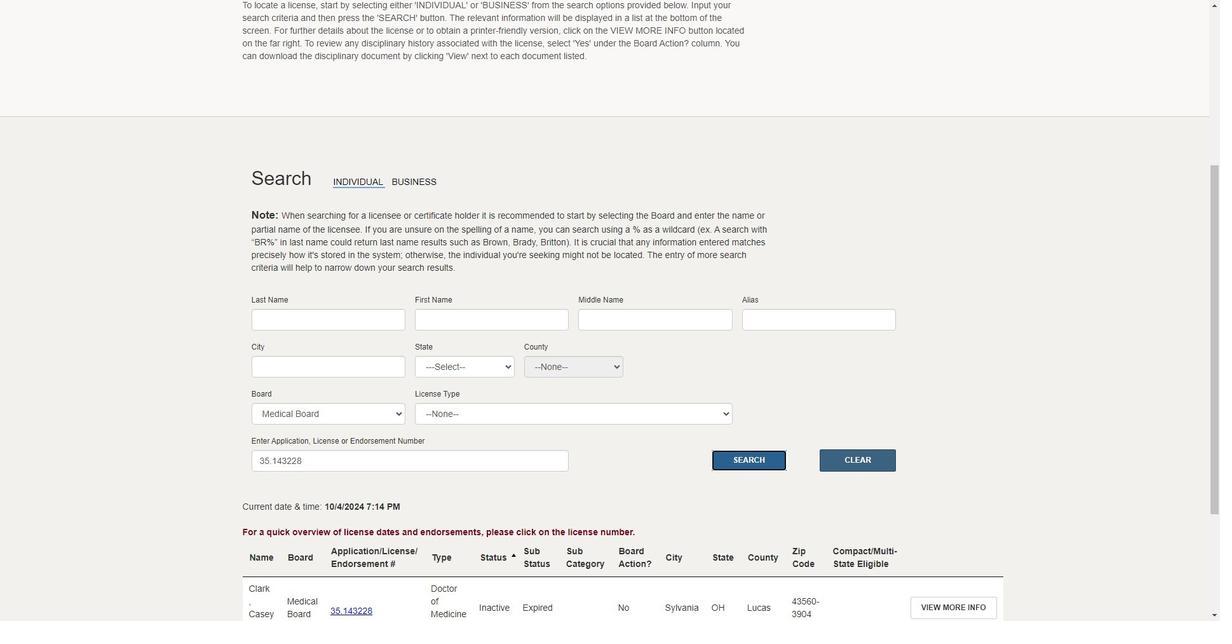 Task type: vqa. For each thing, say whether or not it's contained in the screenshot.
County: Activate To Sort Column Ascending element
yes



Task type: locate. For each thing, give the bounding box(es) containing it.
type: activate to sort column ascending element
[[425, 539, 473, 578]]

None text field
[[251, 309, 406, 331], [742, 309, 896, 331], [251, 356, 406, 378], [251, 309, 406, 331], [742, 309, 896, 331], [251, 356, 406, 378]]

status: activate to sort column descending element
[[473, 539, 516, 578]]

application/license/endorsement #: activate to sort column ascending element
[[324, 539, 425, 578]]

board action?: activate to sort column ascending element
[[612, 539, 659, 578]]

city: activate to sort column ascending element
[[659, 539, 705, 578]]

None button
[[711, 450, 787, 472], [820, 450, 896, 472], [711, 450, 787, 472], [820, 450, 896, 472]]

grid
[[243, 539, 1004, 621]]

county: activate to sort column ascending element
[[741, 539, 786, 578]]

None text field
[[415, 309, 569, 331], [579, 309, 733, 331], [251, 450, 569, 472], [415, 309, 569, 331], [579, 309, 733, 331], [251, 450, 569, 472]]

row
[[243, 539, 1004, 578], [243, 578, 1004, 621]]

board: activate to sort column ascending element
[[281, 539, 324, 578]]

sub category: activate to sort column ascending element
[[559, 539, 612, 578]]



Task type: describe. For each thing, give the bounding box(es) containing it.
sub status: activate to sort column ascending element
[[516, 539, 559, 578]]

state: activate to sort column ascending element
[[705, 539, 741, 578]]

2 row from the top
[[243, 578, 1004, 621]]

&nbsp; element
[[904, 539, 1004, 578]]

compact/multi-state eligible: activate to sort column ascending element
[[826, 539, 904, 578]]

1 row from the top
[[243, 539, 1004, 578]]

name: activate to sort column ascending element
[[243, 539, 281, 578]]

zip code: activate to sort column ascending element
[[786, 539, 826, 578]]



